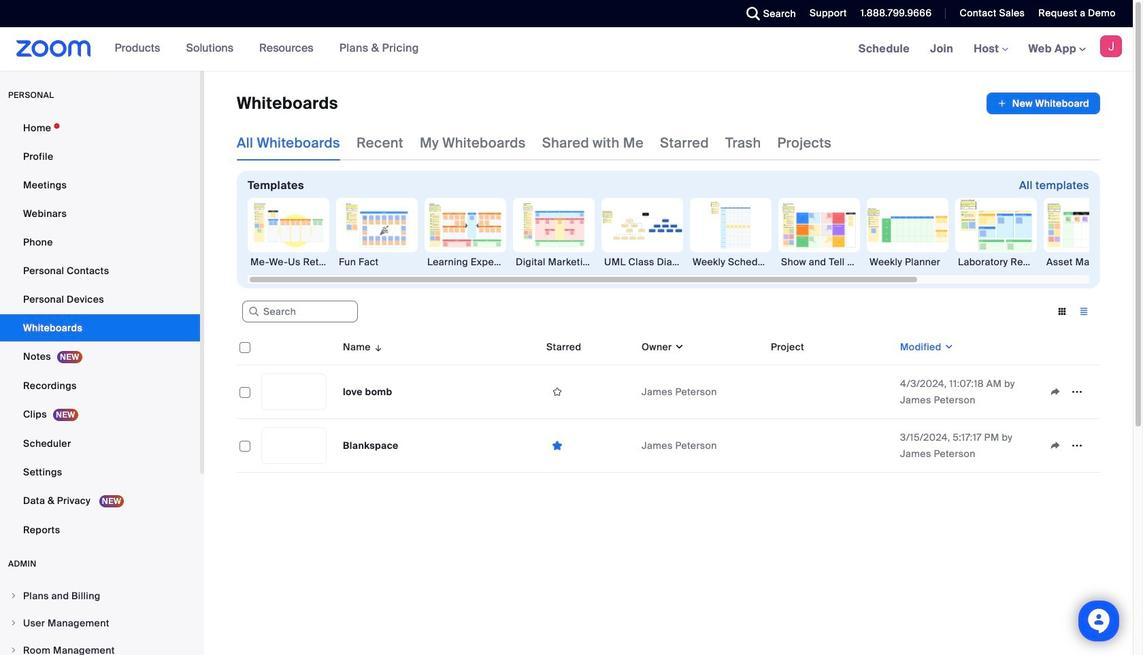 Task type: describe. For each thing, give the bounding box(es) containing it.
meetings navigation
[[849, 27, 1133, 71]]

weekly planner element
[[867, 255, 949, 269]]

2 down image from the left
[[942, 340, 954, 354]]

uml class diagram element
[[602, 255, 683, 269]]

arrow down image
[[371, 339, 383, 355]]

cell for more options for blankspace icon
[[766, 419, 895, 473]]

add image
[[998, 97, 1007, 110]]

tabs of all whiteboard page tab list
[[237, 125, 832, 161]]

Search text field
[[242, 301, 358, 323]]

2 right image from the top
[[10, 647, 18, 655]]

fun fact element
[[336, 255, 418, 269]]

grid mode, not selected image
[[1052, 306, 1073, 318]]

0 vertical spatial application
[[987, 93, 1101, 114]]

more options for blankspace image
[[1067, 440, 1088, 452]]

list mode, selected image
[[1073, 306, 1095, 318]]

thumbnail of blankspace image
[[262, 428, 326, 464]]

more options for love bomb image
[[1067, 386, 1088, 398]]

laboratory report element
[[956, 255, 1037, 269]]

cell for more options for love bomb icon on the bottom right
[[766, 366, 895, 419]]

1 right image from the top
[[10, 592, 18, 600]]



Task type: locate. For each thing, give the bounding box(es) containing it.
0 vertical spatial menu item
[[0, 583, 200, 609]]

thumbnail of love bomb image
[[262, 374, 326, 410]]

1 horizontal spatial down image
[[942, 340, 954, 354]]

me-we-us retrospective element
[[248, 255, 329, 269]]

asset management element
[[1044, 255, 1126, 269]]

0 horizontal spatial down image
[[672, 340, 685, 354]]

1 down image from the left
[[672, 340, 685, 354]]

profile picture image
[[1101, 35, 1122, 57]]

1 vertical spatial application
[[237, 329, 1111, 483]]

right image
[[10, 592, 18, 600], [10, 647, 18, 655]]

weekly schedule element
[[690, 255, 772, 269]]

learning experience canvas element
[[425, 255, 506, 269]]

click to star the whiteboard love bomb image
[[547, 386, 568, 398]]

zoom logo image
[[16, 40, 91, 57]]

love bomb element
[[343, 386, 393, 398]]

application
[[987, 93, 1101, 114], [237, 329, 1111, 483]]

1 vertical spatial menu item
[[0, 611, 200, 636]]

digital marketing canvas element
[[513, 255, 595, 269]]

personal menu menu
[[0, 114, 200, 545]]

admin menu menu
[[0, 583, 200, 655]]

blankspace element
[[343, 440, 399, 452]]

1 vertical spatial right image
[[10, 647, 18, 655]]

1 cell from the top
[[766, 366, 895, 419]]

2 vertical spatial menu item
[[0, 638, 200, 655]]

2 cell from the top
[[766, 419, 895, 473]]

right image up right image
[[10, 592, 18, 600]]

down image
[[672, 340, 685, 354], [942, 340, 954, 354]]

click to unstar the whiteboard blankspace image
[[547, 439, 568, 452]]

0 vertical spatial right image
[[10, 592, 18, 600]]

right image down right image
[[10, 647, 18, 655]]

product information navigation
[[105, 27, 429, 71]]

banner
[[0, 27, 1133, 71]]

cell
[[766, 366, 895, 419], [766, 419, 895, 473]]

show and tell with a twist element
[[779, 255, 860, 269]]

3 menu item from the top
[[0, 638, 200, 655]]

menu item
[[0, 583, 200, 609], [0, 611, 200, 636], [0, 638, 200, 655]]

1 menu item from the top
[[0, 583, 200, 609]]

right image
[[10, 619, 18, 628]]

2 menu item from the top
[[0, 611, 200, 636]]



Task type: vqa. For each thing, say whether or not it's contained in the screenshot.
"Digital Marketing Canvas" element
yes



